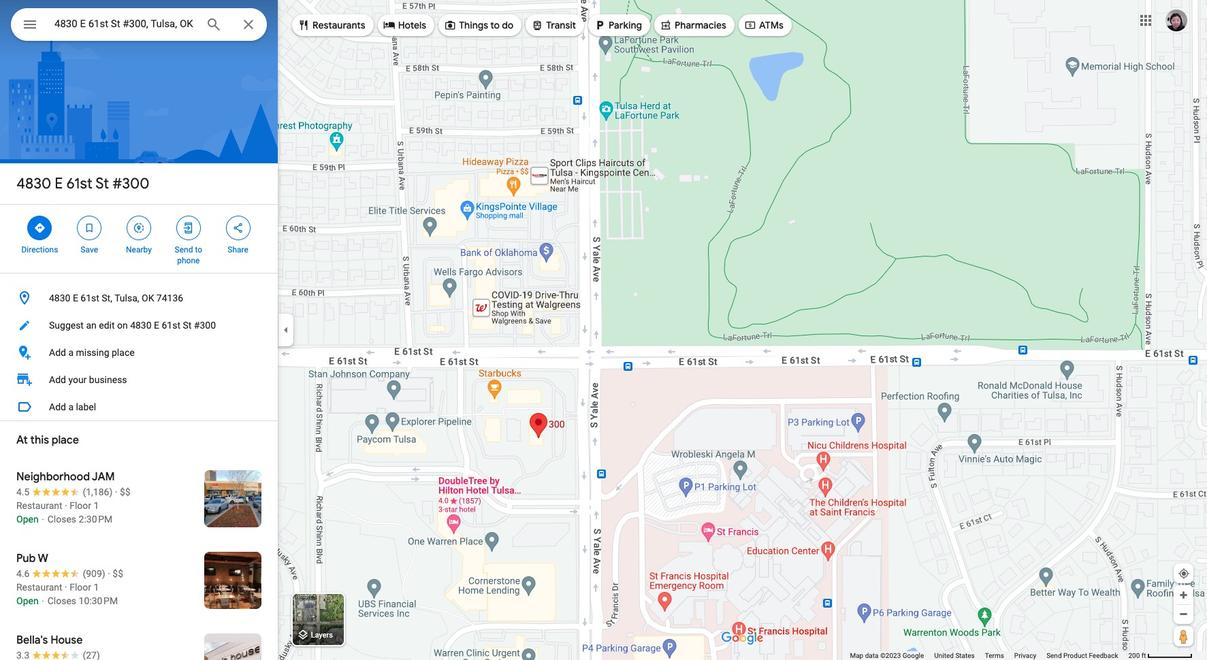 Task type: describe. For each thing, give the bounding box(es) containing it.
add a missing place
[[49, 347, 135, 358]]

at this place
[[16, 434, 79, 448]]

missing
[[76, 347, 109, 358]]

200 ft button
[[1129, 653, 1193, 660]]

ok
[[142, 293, 154, 304]]

save
[[81, 245, 98, 255]]

price: moderate image
[[120, 487, 131, 498]]

restaurant for neighborhood
[[16, 501, 62, 512]]

· left price: moderate icon
[[115, 487, 117, 498]]

show your location image
[[1178, 568, 1191, 580]]

add your business link
[[0, 366, 278, 394]]

floor for w
[[70, 582, 91, 593]]

4830 e 61st st, tulsa, ok 74136 button
[[0, 285, 278, 312]]

hotels
[[398, 19, 427, 31]]

10:30 pm
[[79, 596, 118, 607]]

edit
[[99, 320, 115, 331]]

bella's house
[[16, 634, 83, 648]]

 search field
[[11, 8, 267, 44]]

share
[[228, 245, 249, 255]]

0 horizontal spatial st
[[96, 174, 109, 193]]

add a label button
[[0, 394, 278, 421]]

 transit
[[532, 18, 576, 33]]

200
[[1129, 653, 1141, 660]]

an
[[86, 320, 97, 331]]

google maps element
[[0, 0, 1208, 661]]

a for missing
[[68, 347, 74, 358]]

things
[[459, 19, 488, 31]]

united states button
[[935, 652, 975, 661]]

parking
[[609, 19, 642, 31]]

map
[[850, 653, 864, 660]]

this
[[30, 434, 49, 448]]

⋅ for neighborhood jam
[[41, 514, 45, 525]]


[[594, 18, 606, 33]]

©2023
[[881, 653, 901, 660]]

ft
[[1142, 653, 1147, 660]]

send for send to phone
[[175, 245, 193, 255]]


[[34, 221, 46, 236]]

send product feedback
[[1047, 653, 1119, 660]]

layers
[[311, 632, 333, 641]]

bella's
[[16, 634, 48, 648]]

61st for st
[[66, 174, 92, 193]]

⋅ for pub w
[[41, 596, 45, 607]]

closes for w
[[47, 596, 76, 607]]

1 for jam
[[94, 501, 99, 512]]

add your business
[[49, 375, 127, 386]]

add for add a missing place
[[49, 347, 66, 358]]

closes for jam
[[47, 514, 76, 525]]

4830 e 61st st #300 main content
[[0, 0, 278, 661]]


[[298, 18, 310, 33]]

send to phone
[[175, 245, 202, 266]]

 hotels
[[383, 18, 427, 33]]

data
[[866, 653, 879, 660]]

restaurant · floor 1 open ⋅ closes 2:30 pm
[[16, 501, 113, 525]]

add a missing place button
[[0, 339, 278, 366]]

price: moderate image
[[113, 569, 123, 580]]

4.5
[[16, 487, 30, 498]]

neighborhood jam
[[16, 471, 115, 484]]

(909)
[[83, 569, 105, 580]]

label
[[76, 402, 96, 413]]

states
[[956, 653, 975, 660]]

jam
[[92, 471, 115, 484]]

map data ©2023 google
[[850, 653, 925, 660]]

 button
[[11, 8, 49, 44]]

0 horizontal spatial place
[[52, 434, 79, 448]]

on
[[117, 320, 128, 331]]

suggest an edit on 4830 e 61st st #300
[[49, 320, 216, 331]]


[[133, 221, 145, 236]]

· inside restaurant · floor 1 open ⋅ closes 10:30 pm
[[65, 582, 67, 593]]

· $$ for jam
[[115, 487, 131, 498]]

4830 for 4830 e 61st st #300
[[16, 174, 51, 193]]

atms
[[759, 19, 784, 31]]


[[83, 221, 95, 236]]


[[444, 18, 457, 33]]

actions for 4830 e 61st st #300 region
[[0, 205, 278, 273]]

74136
[[157, 293, 183, 304]]

1 for w
[[94, 582, 99, 593]]


[[232, 221, 244, 236]]

200 ft
[[1129, 653, 1147, 660]]

restaurant for pub
[[16, 582, 62, 593]]

4.5 stars 1,186 reviews image
[[16, 486, 113, 499]]

suggest an edit on 4830 e 61st st #300 button
[[0, 312, 278, 339]]

privacy button
[[1015, 652, 1037, 661]]

to inside " things to do"
[[491, 19, 500, 31]]

neighborhood
[[16, 471, 90, 484]]

add a label
[[49, 402, 96, 413]]

product
[[1064, 653, 1088, 660]]

2 vertical spatial 61st
[[162, 320, 181, 331]]



Task type: vqa. For each thing, say whether or not it's contained in the screenshot.
the At
yes



Task type: locate. For each thing, give the bounding box(es) containing it.
footer inside google maps element
[[850, 652, 1129, 661]]

floor for jam
[[70, 501, 91, 512]]

transit
[[547, 19, 576, 31]]

0 vertical spatial closes
[[47, 514, 76, 525]]

at
[[16, 434, 28, 448]]

⋅ inside restaurant · floor 1 open ⋅ closes 2:30 pm
[[41, 514, 45, 525]]

61st down 74136
[[162, 320, 181, 331]]

2 open from the top
[[16, 596, 39, 607]]

restaurant · floor 1 open ⋅ closes 10:30 pm
[[16, 582, 118, 607]]

send inside button
[[1047, 653, 1062, 660]]

st inside button
[[183, 320, 192, 331]]

floor inside restaurant · floor 1 open ⋅ closes 2:30 pm
[[70, 501, 91, 512]]

 things to do
[[444, 18, 514, 33]]

None field
[[54, 16, 195, 32]]

0 vertical spatial place
[[112, 347, 135, 358]]

2 vertical spatial add
[[49, 402, 66, 413]]

1 inside restaurant · floor 1 open ⋅ closes 10:30 pm
[[94, 582, 99, 593]]

0 horizontal spatial e
[[55, 174, 63, 193]]

· $$ right (1,186)
[[115, 487, 131, 498]]

add left your
[[49, 375, 66, 386]]

0 vertical spatial 4830
[[16, 174, 51, 193]]

0 vertical spatial st
[[96, 174, 109, 193]]

61st for st,
[[81, 293, 99, 304]]

send inside send to phone
[[175, 245, 193, 255]]

2 1 from the top
[[94, 582, 99, 593]]

pub w
[[16, 552, 48, 566]]

1 vertical spatial place
[[52, 434, 79, 448]]

⋅
[[41, 514, 45, 525], [41, 596, 45, 607]]

0 vertical spatial · $$
[[115, 487, 131, 498]]

privacy
[[1015, 653, 1037, 660]]

add for add a label
[[49, 402, 66, 413]]

4830 e 61st st, tulsa, ok 74136
[[49, 293, 183, 304]]

place inside button
[[112, 347, 135, 358]]

4830 for 4830 e 61st st, tulsa, ok 74136
[[49, 293, 70, 304]]

to left do
[[491, 19, 500, 31]]

closes down 4.6 stars 909 reviews image
[[47, 596, 76, 607]]

google account: michele murakami  
(michele.murakami@adept.ai) image
[[1166, 9, 1188, 31]]

1 ⋅ from the top
[[41, 514, 45, 525]]

footer containing map data ©2023 google
[[850, 652, 1129, 661]]

1 vertical spatial ⋅
[[41, 596, 45, 607]]

floor inside restaurant · floor 1 open ⋅ closes 10:30 pm
[[70, 582, 91, 593]]

a left missing
[[68, 347, 74, 358]]

4830
[[16, 174, 51, 193], [49, 293, 70, 304], [130, 320, 152, 331]]

a inside button
[[68, 402, 74, 413]]

feedback
[[1090, 653, 1119, 660]]

footer
[[850, 652, 1129, 661]]

floor up the 2:30 pm
[[70, 501, 91, 512]]

add
[[49, 347, 66, 358], [49, 375, 66, 386], [49, 402, 66, 413]]

2 horizontal spatial e
[[154, 320, 159, 331]]

2 closes from the top
[[47, 596, 76, 607]]

phone
[[177, 256, 200, 266]]

1
[[94, 501, 99, 512], [94, 582, 99, 593]]

1 add from the top
[[49, 347, 66, 358]]

tulsa,
[[115, 293, 139, 304]]

add left label
[[49, 402, 66, 413]]

$$ for neighborhood jam
[[120, 487, 131, 498]]

 parking
[[594, 18, 642, 33]]

a
[[68, 347, 74, 358], [68, 402, 74, 413]]

1 vertical spatial floor
[[70, 582, 91, 593]]

to inside send to phone
[[195, 245, 202, 255]]

place
[[112, 347, 135, 358], [52, 434, 79, 448]]

open for pub
[[16, 596, 39, 607]]

·
[[115, 487, 117, 498], [65, 501, 67, 512], [108, 569, 110, 580], [65, 582, 67, 593]]

2 vertical spatial 4830
[[130, 320, 152, 331]]

1 vertical spatial 1
[[94, 582, 99, 593]]

open for neighborhood
[[16, 514, 39, 525]]

add for add your business
[[49, 375, 66, 386]]

suggest
[[49, 320, 84, 331]]


[[532, 18, 544, 33]]

1 vertical spatial · $$
[[108, 569, 123, 580]]

do
[[502, 19, 514, 31]]

to
[[491, 19, 500, 31], [195, 245, 202, 255]]

0 vertical spatial floor
[[70, 501, 91, 512]]

 pharmacies
[[660, 18, 727, 33]]

0 horizontal spatial send
[[175, 245, 193, 255]]

· left price: moderate image
[[108, 569, 110, 580]]


[[22, 15, 38, 34]]

restaurant inside restaurant · floor 1 open ⋅ closes 10:30 pm
[[16, 582, 62, 593]]

e for st,
[[73, 293, 78, 304]]

4830 up 
[[16, 174, 51, 193]]

open
[[16, 514, 39, 525], [16, 596, 39, 607]]

collapse side panel image
[[279, 323, 294, 338]]

st down 74136
[[183, 320, 192, 331]]


[[745, 18, 757, 33]]

2 add from the top
[[49, 375, 66, 386]]

2 vertical spatial e
[[154, 320, 159, 331]]

google
[[903, 653, 925, 660]]

0 vertical spatial ⋅
[[41, 514, 45, 525]]

0 horizontal spatial #300
[[113, 174, 149, 193]]

1 vertical spatial $$
[[113, 569, 123, 580]]

1 horizontal spatial to
[[491, 19, 500, 31]]

#300 up 
[[113, 174, 149, 193]]

0 vertical spatial a
[[68, 347, 74, 358]]

1 1 from the top
[[94, 501, 99, 512]]

a left label
[[68, 402, 74, 413]]

$$ right (1,186)
[[120, 487, 131, 498]]

1 vertical spatial e
[[73, 293, 78, 304]]

1 inside restaurant · floor 1 open ⋅ closes 2:30 pm
[[94, 501, 99, 512]]

1 floor from the top
[[70, 501, 91, 512]]

add down suggest
[[49, 347, 66, 358]]

0 vertical spatial restaurant
[[16, 501, 62, 512]]

st
[[96, 174, 109, 193], [183, 320, 192, 331]]

$$ for pub w
[[113, 569, 123, 580]]

1 vertical spatial open
[[16, 596, 39, 607]]

· inside restaurant · floor 1 open ⋅ closes 2:30 pm
[[65, 501, 67, 512]]

pub
[[16, 552, 36, 566]]

2 floor from the top
[[70, 582, 91, 593]]

st,
[[102, 293, 112, 304]]

61st up 
[[66, 174, 92, 193]]

4830 up suggest
[[49, 293, 70, 304]]

1 vertical spatial 61st
[[81, 293, 99, 304]]

1 vertical spatial 4830
[[49, 293, 70, 304]]

1 horizontal spatial e
[[73, 293, 78, 304]]

add inside add a missing place button
[[49, 347, 66, 358]]

0 vertical spatial open
[[16, 514, 39, 525]]

send
[[175, 245, 193, 255], [1047, 653, 1062, 660]]

show street view coverage image
[[1174, 627, 1194, 647]]

0 vertical spatial 1
[[94, 501, 99, 512]]

3.3 stars 27 reviews image
[[16, 649, 100, 661]]

bella's house link
[[0, 623, 278, 661]]

united states
[[935, 653, 975, 660]]

#300 inside button
[[194, 320, 216, 331]]

1 open from the top
[[16, 514, 39, 525]]

add inside add your business link
[[49, 375, 66, 386]]

open inside restaurant · floor 1 open ⋅ closes 10:30 pm
[[16, 596, 39, 607]]

1 up 10:30 pm
[[94, 582, 99, 593]]

open down "4.6"
[[16, 596, 39, 607]]

1 vertical spatial to
[[195, 245, 202, 255]]

closes
[[47, 514, 76, 525], [47, 596, 76, 607]]

a for label
[[68, 402, 74, 413]]

#300 down phone
[[194, 320, 216, 331]]

to up phone
[[195, 245, 202, 255]]

send for send product feedback
[[1047, 653, 1062, 660]]

restaurant down "4.6"
[[16, 582, 62, 593]]

add inside add a label button
[[49, 402, 66, 413]]

$$ right (909)
[[113, 569, 123, 580]]

4.6
[[16, 569, 30, 580]]

e for st
[[55, 174, 63, 193]]

your
[[68, 375, 87, 386]]

2 ⋅ from the top
[[41, 596, 45, 607]]

2:30 pm
[[79, 514, 113, 525]]

· $$ right (909)
[[108, 569, 123, 580]]


[[182, 221, 195, 236]]

place down on
[[112, 347, 135, 358]]

 restaurants
[[298, 18, 366, 33]]

open inside restaurant · floor 1 open ⋅ closes 2:30 pm
[[16, 514, 39, 525]]

1 vertical spatial send
[[1047, 653, 1062, 660]]

1 closes from the top
[[47, 514, 76, 525]]

0 horizontal spatial to
[[195, 245, 202, 255]]

4.6 stars 909 reviews image
[[16, 567, 105, 581]]

1 vertical spatial add
[[49, 375, 66, 386]]

3 add from the top
[[49, 402, 66, 413]]

restaurant inside restaurant · floor 1 open ⋅ closes 2:30 pm
[[16, 501, 62, 512]]

place right this
[[52, 434, 79, 448]]

zoom out image
[[1179, 610, 1189, 620]]

0 vertical spatial 61st
[[66, 174, 92, 193]]

zoom in image
[[1179, 591, 1189, 601]]

1 vertical spatial st
[[183, 320, 192, 331]]

restaurant
[[16, 501, 62, 512], [16, 582, 62, 593]]

0 vertical spatial add
[[49, 347, 66, 358]]

1 horizontal spatial send
[[1047, 653, 1062, 660]]

house
[[51, 634, 83, 648]]

0 vertical spatial send
[[175, 245, 193, 255]]

4830 E 61st St #300, Tulsa, OK 74136 field
[[11, 8, 267, 41]]

st up actions for 4830 e 61st st #300 region
[[96, 174, 109, 193]]

terms button
[[986, 652, 1005, 661]]

1 horizontal spatial place
[[112, 347, 135, 358]]

pharmacies
[[675, 19, 727, 31]]

nearby
[[126, 245, 152, 255]]

1 vertical spatial #300
[[194, 320, 216, 331]]

 atms
[[745, 18, 784, 33]]

1 a from the top
[[68, 347, 74, 358]]

none field inside 4830 e 61st st #300, tulsa, ok 74136 field
[[54, 16, 195, 32]]

send product feedback button
[[1047, 652, 1119, 661]]

1 vertical spatial closes
[[47, 596, 76, 607]]

61st left st,
[[81, 293, 99, 304]]

closes inside restaurant · floor 1 open ⋅ closes 2:30 pm
[[47, 514, 76, 525]]

1 vertical spatial restaurant
[[16, 582, 62, 593]]

#300
[[113, 174, 149, 193], [194, 320, 216, 331]]

· $$ for w
[[108, 569, 123, 580]]

w
[[38, 552, 48, 566]]

0 vertical spatial #300
[[113, 174, 149, 193]]

2 a from the top
[[68, 402, 74, 413]]

floor down (909)
[[70, 582, 91, 593]]


[[383, 18, 396, 33]]

⋅ inside restaurant · floor 1 open ⋅ closes 10:30 pm
[[41, 596, 45, 607]]

· down 4.5 stars 1,186 reviews image
[[65, 501, 67, 512]]

⋅ down 4.5 stars 1,186 reviews image
[[41, 514, 45, 525]]

0 vertical spatial $$
[[120, 487, 131, 498]]

restaurants
[[313, 19, 366, 31]]

directions
[[21, 245, 58, 255]]

send left product
[[1047, 653, 1062, 660]]

4830 right on
[[130, 320, 152, 331]]

4830 e 61st st #300
[[16, 174, 149, 193]]

(1,186)
[[83, 487, 113, 498]]

united
[[935, 653, 954, 660]]

⋅ down 4.6 stars 909 reviews image
[[41, 596, 45, 607]]


[[660, 18, 672, 33]]

1 horizontal spatial #300
[[194, 320, 216, 331]]

1 horizontal spatial st
[[183, 320, 192, 331]]

2 restaurant from the top
[[16, 582, 62, 593]]

$$
[[120, 487, 131, 498], [113, 569, 123, 580]]

closes down 4.5 stars 1,186 reviews image
[[47, 514, 76, 525]]

1 vertical spatial a
[[68, 402, 74, 413]]

· down 4.6 stars 909 reviews image
[[65, 582, 67, 593]]

send up phone
[[175, 245, 193, 255]]

0 vertical spatial to
[[491, 19, 500, 31]]

61st
[[66, 174, 92, 193], [81, 293, 99, 304], [162, 320, 181, 331]]

1 restaurant from the top
[[16, 501, 62, 512]]

open down 4.5
[[16, 514, 39, 525]]

e
[[55, 174, 63, 193], [73, 293, 78, 304], [154, 320, 159, 331]]

closes inside restaurant · floor 1 open ⋅ closes 10:30 pm
[[47, 596, 76, 607]]

0 vertical spatial e
[[55, 174, 63, 193]]

restaurant down 4.5
[[16, 501, 62, 512]]

terms
[[986, 653, 1005, 660]]

a inside button
[[68, 347, 74, 358]]

1 up the 2:30 pm
[[94, 501, 99, 512]]

business
[[89, 375, 127, 386]]



